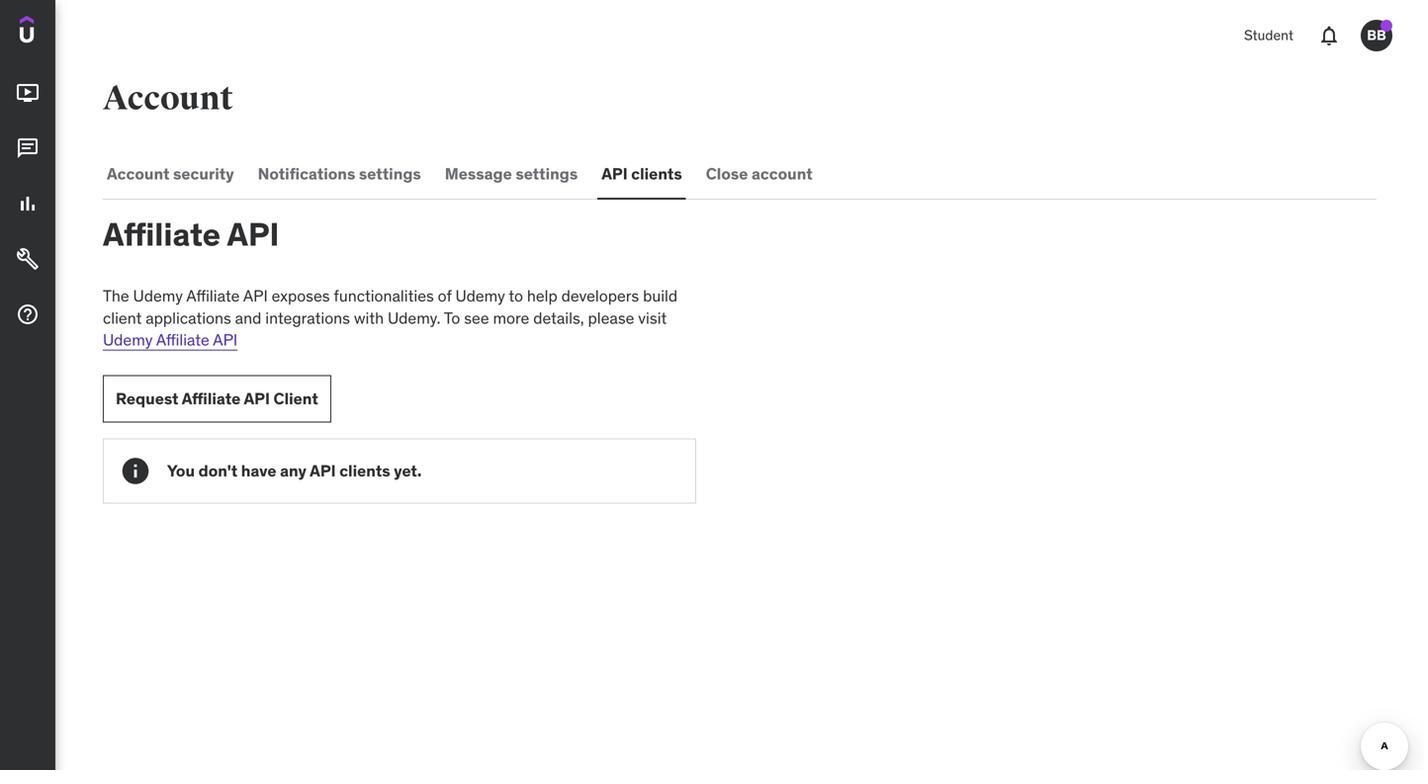 Task type: describe. For each thing, give the bounding box(es) containing it.
more
[[493, 308, 530, 328]]

you don't have any api clients yet.
[[167, 461, 422, 481]]

the
[[103, 286, 129, 306]]

settings for notifications settings
[[359, 164, 421, 184]]

2 medium image from the top
[[16, 248, 40, 271]]

visit
[[638, 308, 667, 328]]

client
[[103, 308, 142, 328]]

exposes
[[272, 286, 330, 306]]

details,
[[533, 308, 584, 328]]

account security button
[[103, 150, 238, 198]]

bb link
[[1354, 12, 1401, 59]]

see
[[464, 308, 489, 328]]

you have alerts image
[[1381, 20, 1393, 32]]

request affiliate api client button
[[103, 376, 331, 423]]

functionalities
[[334, 286, 434, 306]]

1 medium image from the top
[[16, 137, 40, 160]]

notifications image
[[1318, 24, 1342, 47]]

have
[[241, 461, 277, 481]]

please
[[588, 308, 635, 328]]

udemy up see
[[456, 286, 505, 306]]

don't
[[198, 461, 238, 481]]

clients inside button
[[631, 164, 682, 184]]

1 medium image from the top
[[16, 81, 40, 105]]

affiliate inside button
[[182, 389, 241, 409]]

integrations
[[265, 308, 350, 328]]

affiliate down account security button
[[103, 215, 221, 254]]

udemy down 'client' at the left of page
[[103, 330, 153, 350]]

1 vertical spatial clients
[[340, 461, 391, 481]]

affiliate api
[[103, 215, 279, 254]]

close account button
[[702, 150, 817, 198]]

message settings
[[445, 164, 578, 184]]

udemy image
[[20, 16, 110, 50]]

account for account
[[103, 78, 233, 119]]

notifications settings button
[[254, 150, 425, 198]]

the udemy affiliate api exposes functionalities of udemy to help developers build client applications and integrations with udemy.  to see more details, please visit udemy affiliate api
[[103, 286, 678, 350]]

and
[[235, 308, 262, 328]]

settings for message settings
[[516, 164, 578, 184]]

message
[[445, 164, 512, 184]]

udemy.
[[388, 308, 441, 328]]

message settings button
[[441, 150, 582, 198]]



Task type: locate. For each thing, give the bounding box(es) containing it.
affiliate right request
[[182, 389, 241, 409]]

request affiliate api client
[[116, 389, 318, 409]]

0 vertical spatial account
[[103, 78, 233, 119]]

bb
[[1368, 26, 1387, 44]]

1 vertical spatial medium image
[[16, 248, 40, 271]]

notifications settings
[[258, 164, 421, 184]]

account left security
[[107, 164, 170, 184]]

1 horizontal spatial settings
[[516, 164, 578, 184]]

1 horizontal spatial clients
[[631, 164, 682, 184]]

0 vertical spatial medium image
[[16, 81, 40, 105]]

account security
[[107, 164, 234, 184]]

student
[[1245, 26, 1294, 44]]

settings
[[359, 164, 421, 184], [516, 164, 578, 184]]

affiliate
[[103, 215, 221, 254], [186, 286, 240, 306], [156, 330, 210, 350], [182, 389, 241, 409]]

clients
[[631, 164, 682, 184], [340, 461, 391, 481]]

3 medium image from the top
[[16, 303, 40, 327]]

to
[[509, 286, 523, 306]]

0 horizontal spatial clients
[[340, 461, 391, 481]]

account inside account security button
[[107, 164, 170, 184]]

2 vertical spatial medium image
[[16, 303, 40, 327]]

security
[[173, 164, 234, 184]]

settings right notifications
[[359, 164, 421, 184]]

build
[[643, 286, 678, 306]]

clients left close
[[631, 164, 682, 184]]

client
[[274, 389, 318, 409]]

account
[[103, 78, 233, 119], [107, 164, 170, 184]]

request
[[116, 389, 179, 409]]

any
[[280, 461, 307, 481]]

help
[[527, 286, 558, 306]]

close
[[706, 164, 748, 184]]

2 medium image from the top
[[16, 192, 40, 216]]

account
[[752, 164, 813, 184]]

close account
[[706, 164, 813, 184]]

medium image
[[16, 137, 40, 160], [16, 192, 40, 216], [16, 303, 40, 327]]

notifications
[[258, 164, 356, 184]]

account for account security
[[107, 164, 170, 184]]

with
[[354, 308, 384, 328]]

1 settings from the left
[[359, 164, 421, 184]]

of
[[438, 286, 452, 306]]

account up account security
[[103, 78, 233, 119]]

student link
[[1233, 12, 1306, 59]]

you
[[167, 461, 195, 481]]

1 vertical spatial medium image
[[16, 192, 40, 216]]

to
[[444, 308, 460, 328]]

udemy
[[133, 286, 183, 306], [456, 286, 505, 306], [103, 330, 153, 350]]

0 vertical spatial medium image
[[16, 137, 40, 160]]

applications
[[146, 308, 231, 328]]

0 horizontal spatial settings
[[359, 164, 421, 184]]

api clients button
[[598, 150, 686, 198]]

affiliate up applications
[[186, 286, 240, 306]]

udemy up applications
[[133, 286, 183, 306]]

udemy affiliate api link
[[103, 330, 238, 350]]

medium image
[[16, 81, 40, 105], [16, 248, 40, 271]]

2 settings from the left
[[516, 164, 578, 184]]

api
[[602, 164, 628, 184], [227, 215, 279, 254], [243, 286, 268, 306], [213, 330, 238, 350], [244, 389, 270, 409], [310, 461, 336, 481]]

clients left yet.
[[340, 461, 391, 481]]

1 vertical spatial account
[[107, 164, 170, 184]]

api clients
[[602, 164, 682, 184]]

yet.
[[394, 461, 422, 481]]

developers
[[562, 286, 639, 306]]

affiliate down applications
[[156, 330, 210, 350]]

0 vertical spatial clients
[[631, 164, 682, 184]]

settings right message
[[516, 164, 578, 184]]



Task type: vqa. For each thing, say whether or not it's contained in the screenshot.
1st BOB from the right
no



